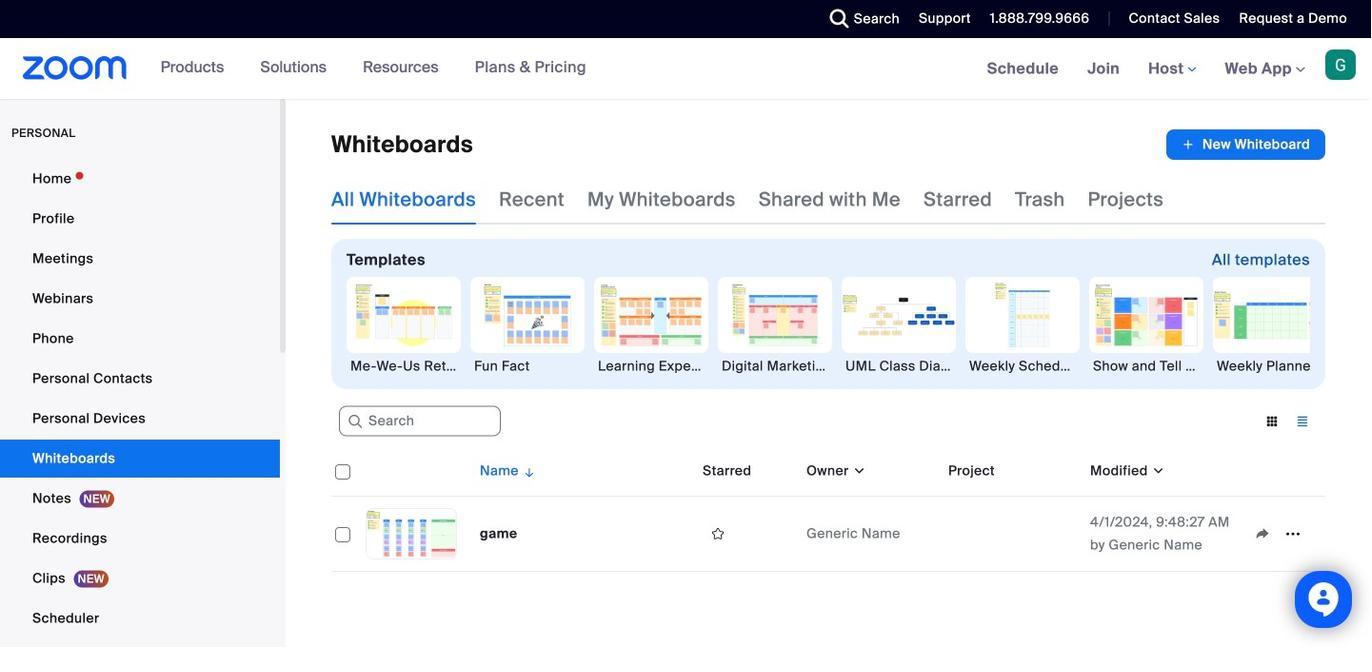Task type: describe. For each thing, give the bounding box(es) containing it.
grid mode, not selected image
[[1257, 413, 1288, 431]]

profile picture image
[[1326, 50, 1357, 80]]

tabs of all whiteboard page tab list
[[332, 175, 1164, 225]]

product information navigation
[[146, 38, 601, 99]]

more options for game image
[[1278, 526, 1309, 543]]

zoom logo image
[[23, 56, 127, 80]]

learning experience canvas element
[[594, 357, 709, 376]]

show and tell with a twist element
[[1090, 357, 1204, 376]]

click to star the whiteboard game image
[[703, 526, 734, 543]]

thumbnail of game image
[[367, 510, 456, 559]]

add image
[[1182, 135, 1195, 154]]

arrow down image
[[519, 460, 537, 483]]

personal menu menu
[[0, 160, 280, 648]]



Task type: vqa. For each thing, say whether or not it's contained in the screenshot.
arrow down Icon
yes



Task type: locate. For each thing, give the bounding box(es) containing it.
share image
[[1248, 526, 1278, 543]]

game element
[[480, 525, 518, 543]]

fun fact element
[[471, 357, 585, 376]]

application
[[1167, 130, 1326, 160], [332, 447, 1326, 573], [1248, 520, 1318, 549]]

banner
[[0, 38, 1372, 100]]

weekly planner element
[[1214, 357, 1328, 376]]

uml class diagram element
[[842, 357, 956, 376]]

meetings navigation
[[973, 38, 1372, 100]]

me-we-us retrospective element
[[347, 357, 461, 376]]

list mode, selected image
[[1288, 413, 1318, 431]]

weekly schedule element
[[966, 357, 1080, 376]]

cell
[[941, 531, 1083, 538]]

digital marketing canvas element
[[718, 357, 833, 376]]

Search text field
[[339, 407, 501, 437]]



